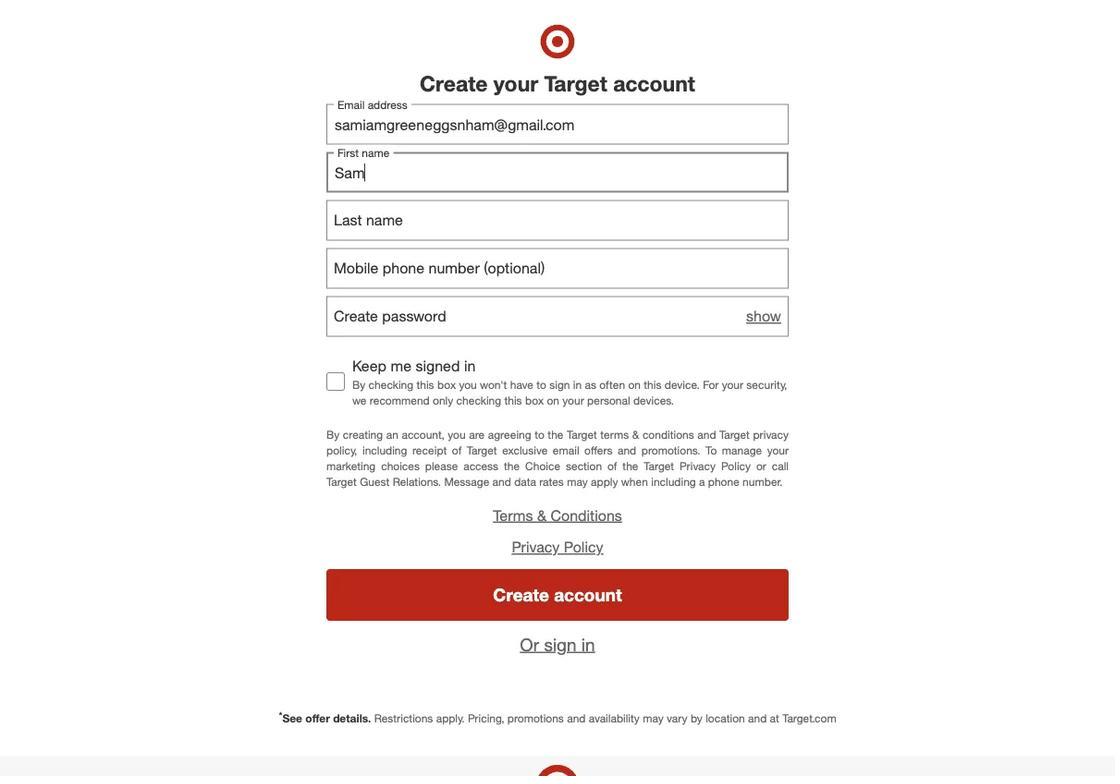 Task type: describe. For each thing, give the bounding box(es) containing it.
or
[[756, 460, 767, 474]]

devices.
[[633, 394, 674, 407]]

choice
[[525, 460, 560, 474]]

to
[[706, 444, 717, 458]]

0 horizontal spatial on
[[547, 394, 560, 407]]

0 horizontal spatial this
[[417, 378, 434, 392]]

guest
[[360, 475, 390, 489]]

privacy
[[753, 428, 789, 442]]

2 vertical spatial in
[[582, 634, 595, 656]]

phone
[[708, 475, 740, 489]]

we
[[352, 394, 367, 407]]

exclusive
[[502, 444, 548, 458]]

won't
[[480, 378, 507, 392]]

and left at
[[748, 712, 767, 726]]

policy inside by creating an account, you are agreeing to the target terms & conditions and target privacy policy, including receipt of target exclusive email offers and promotions. to manage your marketing choices please access the choice section of the target privacy policy or call target guest relations. message and data rates may apply when including a phone number.
[[721, 460, 751, 474]]

signed
[[416, 357, 460, 375]]

and left data
[[493, 475, 511, 489]]

by inside by creating an account, you are agreeing to the target terms & conditions and target privacy policy, including receipt of target exclusive email offers and promotions. to manage your marketing choices please access the choice section of the target privacy policy or call target guest relations. message and data rates may apply when including a phone number.
[[326, 428, 340, 442]]

create for create your target account
[[420, 70, 488, 96]]

data
[[514, 475, 536, 489]]

0 vertical spatial on
[[628, 378, 641, 392]]

0 vertical spatial in
[[464, 357, 476, 375]]

1 vertical spatial box
[[525, 394, 544, 407]]

number.
[[743, 475, 783, 489]]

creating
[[343, 428, 383, 442]]

an
[[386, 428, 398, 442]]

security,
[[747, 378, 787, 392]]

choices
[[381, 460, 420, 474]]

& inside by creating an account, you are agreeing to the target terms & conditions and target privacy policy, including receipt of target exclusive email offers and promotions. to manage your marketing choices please access the choice section of the target privacy policy or call target guest relations. message and data rates may apply when including a phone number.
[[632, 428, 639, 442]]

sign inside keep me signed in by checking this box you won't have to sign in as often on this device. for your security, we recommend only checking this box on your personal devices.
[[550, 378, 570, 392]]

conditions
[[643, 428, 694, 442]]

1 vertical spatial sign
[[544, 634, 577, 656]]

offer
[[305, 712, 330, 726]]

only
[[433, 394, 453, 407]]

terms
[[493, 507, 533, 525]]

target.com
[[783, 712, 837, 726]]

show button
[[746, 306, 781, 327]]

often
[[599, 378, 625, 392]]

by
[[691, 712, 703, 726]]

by inside keep me signed in by checking this box you won't have to sign in as often on this device. for your security, we recommend only checking this box on your personal devices.
[[352, 378, 366, 392]]

when
[[621, 475, 648, 489]]

account,
[[402, 428, 445, 442]]

privacy inside by creating an account, you are agreeing to the target terms & conditions and target privacy policy, including receipt of target exclusive email offers and promotions. to manage your marketing choices please access the choice section of the target privacy policy or call target guest relations. message and data rates may apply when including a phone number.
[[680, 460, 716, 474]]

personal
[[587, 394, 630, 407]]

policy,
[[326, 444, 357, 458]]

conditions
[[551, 507, 622, 525]]

2 horizontal spatial the
[[623, 460, 638, 474]]

you inside by creating an account, you are agreeing to the target terms & conditions and target privacy policy, including receipt of target exclusive email offers and promotions. to manage your marketing choices please access the choice section of the target privacy policy or call target guest relations. message and data rates may apply when including a phone number.
[[448, 428, 466, 442]]

location
[[706, 712, 745, 726]]

1 horizontal spatial including
[[651, 475, 696, 489]]

to inside keep me signed in by checking this box you won't have to sign in as often on this device. for your security, we recommend only checking this box on your personal devices.
[[537, 378, 546, 392]]

keep me signed in by checking this box you won't have to sign in as often on this device. for your security, we recommend only checking this box on your personal devices.
[[352, 357, 787, 407]]

may inside * see offer details. restrictions apply. pricing, promotions and availability may vary by location and at target.com
[[643, 712, 664, 726]]

0 horizontal spatial policy
[[564, 539, 603, 557]]

relations.
[[393, 475, 441, 489]]

you inside keep me signed in by checking this box you won't have to sign in as often on this device. for your security, we recommend only checking this box on your personal devices.
[[459, 378, 477, 392]]

target: expect more. pay less. image
[[298, 757, 818, 777]]

vary
[[667, 712, 688, 726]]

please
[[425, 460, 458, 474]]

* see offer details. restrictions apply. pricing, promotions and availability may vary by location and at target.com
[[279, 710, 837, 726]]

apply.
[[436, 712, 465, 726]]

1 horizontal spatial the
[[548, 428, 564, 442]]

a
[[699, 475, 705, 489]]

terms
[[601, 428, 629, 442]]

for
[[703, 378, 719, 392]]

1 vertical spatial privacy
[[512, 539, 560, 557]]

create account button
[[326, 570, 789, 621]]

offers
[[585, 444, 613, 458]]

section
[[566, 460, 602, 474]]

1 horizontal spatial checking
[[456, 394, 501, 407]]

0 horizontal spatial the
[[504, 460, 520, 474]]



Task type: vqa. For each thing, say whether or not it's contained in the screenshot.
the checking
yes



Task type: locate. For each thing, give the bounding box(es) containing it.
and left availability
[[567, 712, 586, 726]]

0 horizontal spatial create
[[420, 70, 488, 96]]

create your target account
[[420, 70, 695, 96]]

this up devices.
[[644, 378, 662, 392]]

1 vertical spatial checking
[[456, 394, 501, 407]]

promotions.
[[642, 444, 701, 458]]

target
[[544, 70, 607, 96], [567, 428, 597, 442], [720, 428, 750, 442], [467, 444, 497, 458], [644, 460, 674, 474], [326, 475, 357, 489]]

1 horizontal spatial by
[[352, 378, 366, 392]]

at
[[770, 712, 779, 726]]

or sign in
[[520, 634, 595, 656]]

1 vertical spatial to
[[535, 428, 545, 442]]

account inside button
[[554, 585, 622, 606]]

0 horizontal spatial by
[[326, 428, 340, 442]]

sign right the or
[[544, 634, 577, 656]]

create for create account
[[493, 585, 549, 606]]

of
[[452, 444, 462, 458], [608, 460, 617, 474]]

1 vertical spatial policy
[[564, 539, 603, 557]]

call
[[772, 460, 789, 474]]

or sign in link
[[520, 634, 595, 656]]

as
[[585, 378, 596, 392]]

of up 'apply'
[[608, 460, 617, 474]]

1 horizontal spatial of
[[608, 460, 617, 474]]

on right the 'often'
[[628, 378, 641, 392]]

0 horizontal spatial privacy
[[512, 539, 560, 557]]

terms & conditions
[[493, 507, 622, 525]]

terms & conditions link
[[493, 507, 622, 525]]

restrictions
[[374, 712, 433, 726]]

the up email
[[548, 428, 564, 442]]

0 vertical spatial account
[[613, 70, 695, 96]]

1 vertical spatial you
[[448, 428, 466, 442]]

1 horizontal spatial this
[[504, 394, 522, 407]]

1 vertical spatial by
[[326, 428, 340, 442]]

this down signed
[[417, 378, 434, 392]]

by up policy,
[[326, 428, 340, 442]]

may left "vary"
[[643, 712, 664, 726]]

0 vertical spatial privacy
[[680, 460, 716, 474]]

including down the an
[[362, 444, 407, 458]]

& right "terms"
[[632, 428, 639, 442]]

create account
[[493, 585, 622, 606]]

this down have
[[504, 394, 522, 407]]

&
[[632, 428, 639, 442], [537, 507, 547, 525]]

message
[[444, 475, 489, 489]]

privacy policy
[[512, 539, 603, 557]]

None text field
[[326, 104, 789, 145], [326, 200, 789, 241], [326, 104, 789, 145], [326, 200, 789, 241]]

may
[[567, 475, 588, 489], [643, 712, 664, 726]]

0 horizontal spatial checking
[[369, 378, 414, 392]]

box down have
[[525, 394, 544, 407]]

0 horizontal spatial &
[[537, 507, 547, 525]]

checking up recommend
[[369, 378, 414, 392]]

to inside by creating an account, you are agreeing to the target terms & conditions and target privacy policy, including receipt of target exclusive email offers and promotions. to manage your marketing choices please access the choice section of the target privacy policy or call target guest relations. message and data rates may apply when including a phone number.
[[535, 428, 545, 442]]

manage
[[722, 444, 762, 458]]

privacy up 'a'
[[680, 460, 716, 474]]

policy down manage
[[721, 460, 751, 474]]

may inside by creating an account, you are agreeing to the target terms & conditions and target privacy policy, including receipt of target exclusive email offers and promotions. to manage your marketing choices please access the choice section of the target privacy policy or call target guest relations. message and data rates may apply when including a phone number.
[[567, 475, 588, 489]]

sign
[[550, 378, 570, 392], [544, 634, 577, 656]]

receipt
[[412, 444, 447, 458]]

None text field
[[326, 152, 789, 193]]

box up only
[[437, 378, 456, 392]]

including left 'a'
[[651, 475, 696, 489]]

apply
[[591, 475, 618, 489]]

you left are
[[448, 428, 466, 442]]

0 vertical spatial including
[[362, 444, 407, 458]]

in left the as
[[573, 378, 582, 392]]

1 horizontal spatial create
[[493, 585, 549, 606]]

0 vertical spatial by
[[352, 378, 366, 392]]

in down "create account"
[[582, 634, 595, 656]]

have
[[510, 378, 534, 392]]

privacy
[[680, 460, 716, 474], [512, 539, 560, 557]]

may down section at the bottom of the page
[[567, 475, 588, 489]]

1 horizontal spatial box
[[525, 394, 544, 407]]

you
[[459, 378, 477, 392], [448, 428, 466, 442]]

0 vertical spatial of
[[452, 444, 462, 458]]

the down exclusive
[[504, 460, 520, 474]]

policy
[[721, 460, 751, 474], [564, 539, 603, 557]]

1 horizontal spatial on
[[628, 378, 641, 392]]

2 horizontal spatial this
[[644, 378, 662, 392]]

on
[[628, 378, 641, 392], [547, 394, 560, 407]]

are
[[469, 428, 485, 442]]

policy down conditions
[[564, 539, 603, 557]]

1 vertical spatial may
[[643, 712, 664, 726]]

availability
[[589, 712, 640, 726]]

1 vertical spatial of
[[608, 460, 617, 474]]

and
[[698, 428, 716, 442], [618, 444, 636, 458], [493, 475, 511, 489], [567, 712, 586, 726], [748, 712, 767, 726]]

1 horizontal spatial privacy
[[680, 460, 716, 474]]

0 horizontal spatial may
[[567, 475, 588, 489]]

0 vertical spatial sign
[[550, 378, 570, 392]]

0 vertical spatial you
[[459, 378, 477, 392]]

0 vertical spatial box
[[437, 378, 456, 392]]

1 vertical spatial in
[[573, 378, 582, 392]]

this
[[417, 378, 434, 392], [644, 378, 662, 392], [504, 394, 522, 407]]

to
[[537, 378, 546, 392], [535, 428, 545, 442]]

1 vertical spatial account
[[554, 585, 622, 606]]

None telephone field
[[326, 248, 789, 289]]

privacy down terms & conditions
[[512, 539, 560, 557]]

account
[[613, 70, 695, 96], [554, 585, 622, 606]]

1 vertical spatial including
[[651, 475, 696, 489]]

your inside by creating an account, you are agreeing to the target terms & conditions and target privacy policy, including receipt of target exclusive email offers and promotions. to manage your marketing choices please access the choice section of the target privacy policy or call target guest relations. message and data rates may apply when including a phone number.
[[767, 444, 789, 458]]

privacy policy link
[[512, 539, 603, 557]]

keep
[[352, 357, 387, 375]]

checking
[[369, 378, 414, 392], [456, 394, 501, 407]]

the up when
[[623, 460, 638, 474]]

agreeing
[[488, 428, 531, 442]]

0 vertical spatial policy
[[721, 460, 751, 474]]

access
[[463, 460, 499, 474]]

device.
[[665, 378, 700, 392]]

0 vertical spatial checking
[[369, 378, 414, 392]]

0 horizontal spatial of
[[452, 444, 462, 458]]

*
[[279, 710, 282, 721]]

& right terms
[[537, 507, 547, 525]]

rates
[[539, 475, 564, 489]]

and up to
[[698, 428, 716, 442]]

box
[[437, 378, 456, 392], [525, 394, 544, 407]]

promotions
[[508, 712, 564, 726]]

in right signed
[[464, 357, 476, 375]]

to up exclusive
[[535, 428, 545, 442]]

on up email
[[547, 394, 560, 407]]

0 vertical spatial create
[[420, 70, 488, 96]]

in
[[464, 357, 476, 375], [573, 378, 582, 392], [582, 634, 595, 656]]

you left won't
[[459, 378, 477, 392]]

us members only. image
[[338, 257, 363, 283]]

0 vertical spatial &
[[632, 428, 639, 442]]

the
[[548, 428, 564, 442], [504, 460, 520, 474], [623, 460, 638, 474]]

1 vertical spatial on
[[547, 394, 560, 407]]

me
[[391, 357, 412, 375]]

email
[[553, 444, 579, 458]]

0 horizontal spatial including
[[362, 444, 407, 458]]

or
[[520, 634, 539, 656]]

None password field
[[326, 296, 789, 337]]

and down "terms"
[[618, 444, 636, 458]]

create inside button
[[493, 585, 549, 606]]

1 vertical spatial create
[[493, 585, 549, 606]]

marketing
[[326, 460, 376, 474]]

1 horizontal spatial policy
[[721, 460, 751, 474]]

0 vertical spatial to
[[537, 378, 546, 392]]

1 horizontal spatial may
[[643, 712, 664, 726]]

0 horizontal spatial box
[[437, 378, 456, 392]]

details.
[[333, 712, 371, 726]]

of up please
[[452, 444, 462, 458]]

by up we
[[352, 378, 366, 392]]

1 horizontal spatial &
[[632, 428, 639, 442]]

to right have
[[537, 378, 546, 392]]

0 vertical spatial may
[[567, 475, 588, 489]]

create
[[420, 70, 488, 96], [493, 585, 549, 606]]

pricing,
[[468, 712, 504, 726]]

recommend
[[370, 394, 430, 407]]

show
[[746, 308, 781, 326]]

including
[[362, 444, 407, 458], [651, 475, 696, 489]]

1 vertical spatial &
[[537, 507, 547, 525]]

None checkbox
[[326, 373, 345, 391]]

sign left the as
[[550, 378, 570, 392]]

see
[[282, 712, 302, 726]]

by creating an account, you are agreeing to the target terms & conditions and target privacy policy, including receipt of target exclusive email offers and promotions. to manage your marketing choices please access the choice section of the target privacy policy or call target guest relations. message and data rates may apply when including a phone number.
[[326, 428, 789, 489]]

by
[[352, 378, 366, 392], [326, 428, 340, 442]]

your
[[494, 70, 538, 96], [722, 378, 744, 392], [563, 394, 584, 407], [767, 444, 789, 458]]

checking down won't
[[456, 394, 501, 407]]



